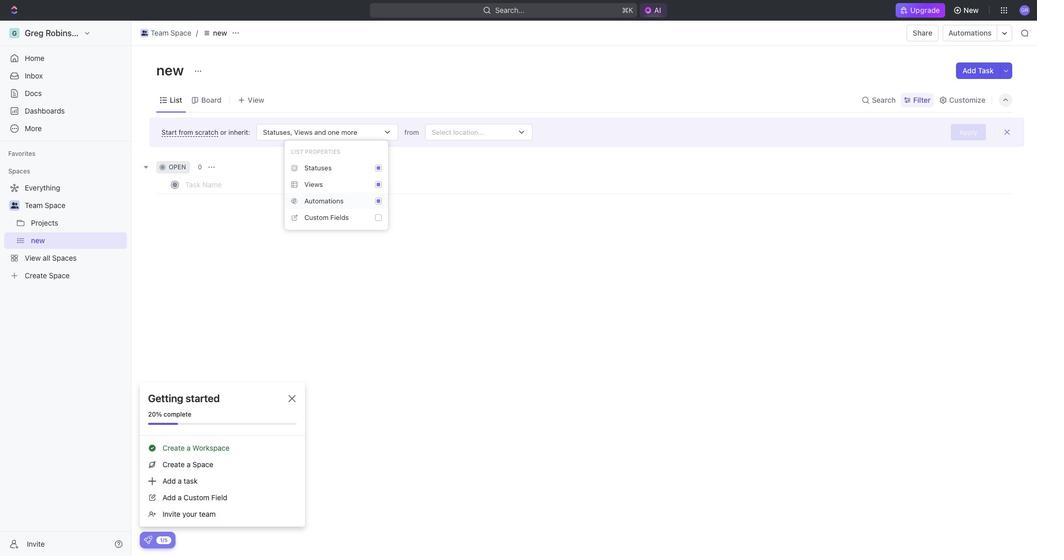 Task type: vqa. For each thing, say whether or not it's contained in the screenshot.
1 in the Sidebar navigation
no



Task type: describe. For each thing, give the bounding box(es) containing it.
add task
[[963, 66, 995, 75]]

add for add a task
[[163, 477, 176, 485]]

home link
[[4, 50, 127, 67]]

share
[[914, 28, 933, 37]]

start from scratch or inherit:
[[162, 128, 250, 136]]

invite for invite your team
[[163, 510, 181, 518]]

0
[[198, 163, 202, 171]]

sidebar navigation
[[0, 21, 132, 556]]

field
[[212, 493, 227, 502]]

1 vertical spatial views
[[305, 180, 323, 188]]

search...
[[495, 6, 525, 14]]

0 vertical spatial new
[[213, 28, 227, 37]]

dashboards
[[25, 106, 65, 115]]

start from scratch link
[[162, 128, 218, 137]]

list for list
[[170, 95, 182, 104]]

getting
[[148, 392, 183, 404]]

new
[[964, 6, 980, 14]]

started
[[186, 392, 220, 404]]

1/5
[[160, 537, 168, 543]]

1 horizontal spatial team space link
[[138, 27, 194, 39]]

0 vertical spatial team
[[151, 28, 169, 37]]

list for list properties
[[291, 148, 304, 155]]

create for create a space
[[163, 460, 185, 469]]

new button
[[950, 2, 986, 19]]

properties
[[305, 148, 341, 155]]

automations inside button
[[949, 28, 992, 37]]

customize
[[950, 95, 986, 104]]

task
[[184, 477, 198, 485]]

one
[[328, 128, 340, 136]]

upgrade link
[[897, 3, 946, 18]]

1 horizontal spatial custom
[[305, 213, 329, 221]]

inbox
[[25, 71, 43, 80]]

team space link inside sidebar navigation
[[25, 197, 125, 214]]

custom fields
[[305, 213, 349, 221]]

add for add a custom field
[[163, 493, 176, 502]]

2 vertical spatial space
[[193, 460, 213, 469]]

statuses
[[305, 163, 332, 172]]

close image
[[289, 395, 296, 402]]

statuses,
[[263, 128, 293, 136]]

automations button
[[944, 25, 998, 41]]

customize button
[[937, 93, 989, 107]]

search
[[873, 95, 896, 104]]

more
[[342, 128, 358, 136]]

search button
[[859, 93, 900, 107]]

create for create a workspace
[[163, 444, 185, 452]]

board link
[[199, 93, 222, 107]]

share button
[[907, 25, 939, 41]]

docs
[[25, 89, 42, 98]]

list properties
[[291, 148, 341, 155]]

team space inside sidebar navigation
[[25, 201, 66, 210]]

0 vertical spatial team space
[[151, 28, 192, 37]]

home
[[25, 54, 45, 62]]

a for space
[[187, 460, 191, 469]]



Task type: locate. For each thing, give the bounding box(es) containing it.
list
[[170, 95, 182, 104], [291, 148, 304, 155]]

favorites
[[8, 150, 36, 157]]

docs link
[[4, 85, 127, 102]]

0 horizontal spatial team space
[[25, 201, 66, 210]]

0 vertical spatial list
[[170, 95, 182, 104]]

team left /
[[151, 28, 169, 37]]

0 horizontal spatial space
[[45, 201, 66, 210]]

a for task
[[178, 477, 182, 485]]

0 horizontal spatial automations
[[305, 196, 344, 205]]

new up 'list' link
[[156, 61, 187, 78]]

1 vertical spatial custom
[[184, 493, 210, 502]]

1 horizontal spatial list
[[291, 148, 304, 155]]

invite for invite
[[27, 539, 45, 548]]

1 vertical spatial team
[[25, 201, 43, 210]]

create a workspace
[[163, 444, 230, 452]]

add a custom field
[[163, 493, 227, 502]]

custom
[[305, 213, 329, 221], [184, 493, 210, 502]]

0 vertical spatial automations
[[949, 28, 992, 37]]

a down 'add a task'
[[178, 493, 182, 502]]

create
[[163, 444, 185, 452], [163, 460, 185, 469]]

1 horizontal spatial new
[[213, 28, 227, 37]]

1 vertical spatial invite
[[27, 539, 45, 548]]

views
[[294, 128, 313, 136], [305, 180, 323, 188]]

1 vertical spatial team space
[[25, 201, 66, 210]]

task
[[979, 66, 995, 75]]

a left task
[[178, 477, 182, 485]]

a
[[187, 444, 191, 452], [187, 460, 191, 469], [178, 477, 182, 485], [178, 493, 182, 502]]

views left and
[[294, 128, 313, 136]]

team
[[199, 510, 216, 518]]

team down "spaces"
[[25, 201, 43, 210]]

a for custom
[[178, 493, 182, 502]]

fields
[[331, 213, 349, 221]]

1 create from the top
[[163, 444, 185, 452]]

space
[[171, 28, 192, 37], [45, 201, 66, 210], [193, 460, 213, 469]]

team space link
[[138, 27, 194, 39], [25, 197, 125, 214]]

invite inside sidebar navigation
[[27, 539, 45, 548]]

team inside sidebar navigation
[[25, 201, 43, 210]]

0 horizontal spatial custom
[[184, 493, 210, 502]]

1 vertical spatial user group image
[[11, 202, 18, 209]]

1 vertical spatial create
[[163, 460, 185, 469]]

1 horizontal spatial space
[[171, 28, 192, 37]]

/
[[196, 28, 198, 37]]

onboarding checklist button element
[[144, 536, 152, 544]]

custom down task
[[184, 493, 210, 502]]

2 vertical spatial add
[[163, 493, 176, 502]]

0 horizontal spatial user group image
[[11, 202, 18, 209]]

dashboards link
[[4, 103, 127, 119]]

custom left fields at top left
[[305, 213, 329, 221]]

inbox link
[[4, 68, 127, 84]]

0 vertical spatial space
[[171, 28, 192, 37]]

1 vertical spatial team space link
[[25, 197, 125, 214]]

1 vertical spatial automations
[[305, 196, 344, 205]]

invite
[[163, 510, 181, 518], [27, 539, 45, 548]]

0 vertical spatial custom
[[305, 213, 329, 221]]

team
[[151, 28, 169, 37], [25, 201, 43, 210]]

0 vertical spatial views
[[294, 128, 313, 136]]

list down statuses, views and one more
[[291, 148, 304, 155]]

automations up custom fields
[[305, 196, 344, 205]]

list up the start
[[170, 95, 182, 104]]

0 vertical spatial user group image
[[141, 30, 148, 36]]

upgrade
[[911, 6, 941, 14]]

0 vertical spatial add
[[963, 66, 977, 75]]

complete
[[164, 411, 192, 418]]

Task Name text field
[[185, 176, 487, 193]]

list link
[[168, 93, 182, 107]]

0 horizontal spatial team space link
[[25, 197, 125, 214]]

2 create from the top
[[163, 460, 185, 469]]

board
[[201, 95, 222, 104]]

open
[[169, 163, 186, 171]]

1 vertical spatial list
[[291, 148, 304, 155]]

0 vertical spatial team space link
[[138, 27, 194, 39]]

start
[[162, 128, 177, 136]]

automations down 'new' button
[[949, 28, 992, 37]]

add
[[963, 66, 977, 75], [163, 477, 176, 485], [163, 493, 176, 502]]

and
[[315, 128, 326, 136]]

0 horizontal spatial invite
[[27, 539, 45, 548]]

from
[[179, 128, 193, 136]]

⌘k
[[622, 6, 634, 14]]

or
[[220, 128, 227, 136]]

statuses, views and one more
[[263, 128, 358, 136]]

add for add task
[[963, 66, 977, 75]]

add inside button
[[963, 66, 977, 75]]

0 horizontal spatial list
[[170, 95, 182, 104]]

getting started
[[148, 392, 220, 404]]

statuses, views and one more button
[[250, 124, 405, 140]]

20% complete
[[148, 411, 192, 418]]

team space
[[151, 28, 192, 37], [25, 201, 66, 210]]

1 horizontal spatial team space
[[151, 28, 192, 37]]

add a task
[[163, 477, 198, 485]]

1 horizontal spatial automations
[[949, 28, 992, 37]]

a up task
[[187, 460, 191, 469]]

new link
[[200, 27, 230, 39]]

2 horizontal spatial space
[[193, 460, 213, 469]]

1 vertical spatial new
[[156, 61, 187, 78]]

create a space
[[163, 460, 213, 469]]

inherit:
[[229, 128, 250, 136]]

views inside statuses, views and one more dropdown button
[[294, 128, 313, 136]]

views down statuses at top
[[305, 180, 323, 188]]

invite your team
[[163, 510, 216, 518]]

your
[[183, 510, 197, 518]]

20%
[[148, 411, 162, 418]]

0 horizontal spatial new
[[156, 61, 187, 78]]

new
[[213, 28, 227, 37], [156, 61, 187, 78]]

space inside sidebar navigation
[[45, 201, 66, 210]]

0 vertical spatial invite
[[163, 510, 181, 518]]

automations
[[949, 28, 992, 37], [305, 196, 344, 205]]

user group image inside sidebar navigation
[[11, 202, 18, 209]]

user group image
[[141, 30, 148, 36], [11, 202, 18, 209]]

add task button
[[957, 62, 1001, 79]]

team space left /
[[151, 28, 192, 37]]

1 horizontal spatial user group image
[[141, 30, 148, 36]]

workspace
[[193, 444, 230, 452]]

0 horizontal spatial team
[[25, 201, 43, 210]]

1 horizontal spatial invite
[[163, 510, 181, 518]]

create up create a space
[[163, 444, 185, 452]]

new right /
[[213, 28, 227, 37]]

0 vertical spatial create
[[163, 444, 185, 452]]

a up create a space
[[187, 444, 191, 452]]

1 horizontal spatial team
[[151, 28, 169, 37]]

1 vertical spatial space
[[45, 201, 66, 210]]

a for workspace
[[187, 444, 191, 452]]

list inside 'list' link
[[170, 95, 182, 104]]

scratch
[[195, 128, 218, 136]]

1 vertical spatial add
[[163, 477, 176, 485]]

spaces
[[8, 167, 30, 175]]

onboarding checklist button image
[[144, 536, 152, 544]]

team space down "spaces"
[[25, 201, 66, 210]]

favorites button
[[4, 148, 40, 160]]

create up 'add a task'
[[163, 460, 185, 469]]



